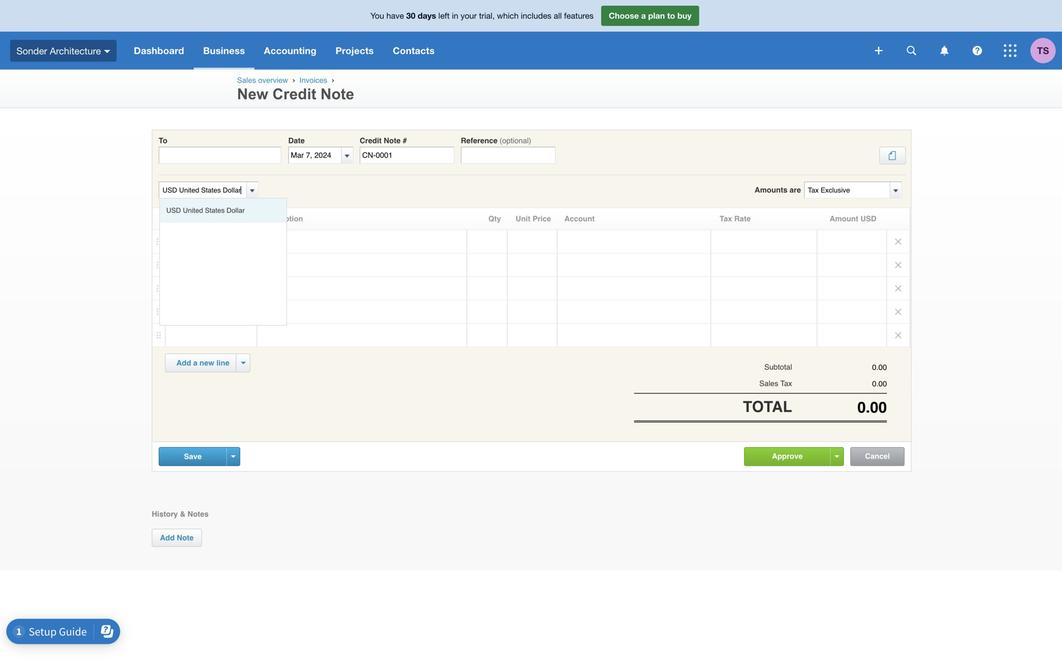 Task type: describe. For each thing, give the bounding box(es) containing it.
dashboard link
[[124, 32, 194, 70]]

ts button
[[1031, 32, 1062, 70]]

1 delete line item image from the top
[[887, 230, 910, 253]]

item
[[169, 214, 185, 223]]

note inside sales overview › invoices › new credit note
[[321, 86, 354, 102]]

new
[[237, 86, 268, 102]]

all
[[554, 11, 562, 21]]

Date text field
[[289, 147, 342, 163]]

rate
[[735, 214, 751, 223]]

30
[[406, 11, 416, 21]]

Credit Note # text field
[[360, 147, 455, 164]]

1 › from the left
[[293, 76, 295, 84]]

&
[[180, 510, 186, 518]]

line
[[216, 359, 230, 367]]

note for credit note #
[[384, 136, 401, 145]]

more save options... image
[[231, 455, 236, 458]]

choose a plan to buy
[[609, 11, 692, 21]]

reference
[[461, 136, 498, 145]]

states
[[205, 206, 225, 214]]

more add line options... image
[[241, 362, 246, 364]]

days
[[418, 11, 436, 21]]

projects button
[[326, 32, 383, 70]]

add for add note
[[160, 533, 175, 542]]

banner containing dashboard
[[0, 0, 1062, 70]]

invoices
[[300, 76, 327, 85]]

usd united states dollar
[[166, 206, 245, 214]]

more approve options... image
[[835, 455, 840, 458]]

unit
[[516, 214, 531, 223]]

in
[[452, 11, 458, 21]]

unit price
[[516, 214, 551, 223]]

subtotal
[[765, 363, 792, 372]]

2 delete line item image from the top
[[887, 277, 910, 300]]

your
[[461, 11, 477, 21]]

a for add
[[193, 359, 198, 367]]

features
[[564, 11, 594, 21]]

1 horizontal spatial usd
[[861, 214, 877, 223]]

credit note #
[[360, 136, 407, 145]]

business
[[203, 45, 245, 56]]

1 horizontal spatial credit
[[360, 136, 382, 145]]

dollar
[[227, 206, 245, 214]]

sales for sales overview › invoices › new credit note
[[237, 76, 256, 85]]

sales for sales tax
[[760, 379, 779, 388]]

amounts
[[755, 186, 788, 194]]

dashboard
[[134, 45, 184, 56]]

sales overview link
[[237, 76, 288, 85]]

1 delete line item image from the top
[[887, 254, 910, 276]]

left
[[439, 11, 450, 21]]

contacts button
[[383, 32, 444, 70]]

save
[[184, 452, 202, 461]]

approve link
[[745, 448, 830, 465]]

sales tax
[[760, 379, 792, 388]]

account
[[565, 214, 595, 223]]

save link
[[159, 448, 226, 465]]

projects
[[336, 45, 374, 56]]

plan
[[648, 11, 665, 21]]

1 horizontal spatial tax
[[781, 379, 792, 388]]

(optional)
[[500, 136, 531, 145]]



Task type: locate. For each thing, give the bounding box(es) containing it.
1 vertical spatial tax
[[781, 379, 792, 388]]

add a new line
[[176, 359, 230, 367]]

notes
[[188, 510, 209, 518]]

accounting
[[264, 45, 317, 56]]

1 vertical spatial a
[[193, 359, 198, 367]]

0 horizontal spatial credit
[[273, 86, 316, 102]]

to
[[667, 11, 675, 21]]

add down history
[[160, 533, 175, 542]]

you have 30 days left in your trial, which includes all features
[[371, 11, 594, 21]]

usd left united
[[166, 206, 181, 214]]

usd
[[166, 206, 181, 214], [861, 214, 877, 223]]

2 › from the left
[[332, 76, 334, 84]]

svg image
[[1004, 44, 1017, 57], [907, 46, 917, 55], [941, 46, 949, 55], [973, 46, 982, 55], [875, 47, 883, 54]]

add note
[[160, 533, 194, 542]]

1 horizontal spatial note
[[321, 86, 354, 102]]

add note link
[[152, 529, 202, 547]]

to
[[159, 136, 167, 145]]

are
[[790, 186, 801, 194]]

tax
[[720, 214, 732, 223], [781, 379, 792, 388]]

note for add note
[[177, 533, 194, 542]]

reference (optional)
[[461, 136, 531, 145]]

2 horizontal spatial note
[[384, 136, 401, 145]]

1 vertical spatial note
[[384, 136, 401, 145]]

1 horizontal spatial add
[[176, 359, 191, 367]]

add
[[176, 359, 191, 367], [160, 533, 175, 542]]

total
[[743, 398, 792, 415]]

0 vertical spatial a
[[641, 11, 646, 21]]

tax down the 'subtotal'
[[781, 379, 792, 388]]

note down invoices at the top of the page
[[321, 86, 354, 102]]

sonder
[[16, 45, 47, 56]]

credit inside sales overview › invoices › new credit note
[[273, 86, 316, 102]]

credit left #
[[360, 136, 382, 145]]

business button
[[194, 32, 255, 70]]

cancel button
[[851, 448, 904, 465]]

credit down invoices link
[[273, 86, 316, 102]]

a left new
[[193, 359, 198, 367]]

2 vertical spatial note
[[177, 533, 194, 542]]

add left new
[[176, 359, 191, 367]]

0 horizontal spatial note
[[177, 533, 194, 542]]

›
[[293, 76, 295, 84], [332, 76, 334, 84]]

0 vertical spatial sales
[[237, 76, 256, 85]]

sales overview › invoices › new credit note
[[237, 76, 354, 102]]

price
[[533, 214, 551, 223]]

sales inside sales overview › invoices › new credit note
[[237, 76, 256, 85]]

3 delete line item image from the top
[[887, 300, 910, 323]]

have
[[387, 11, 404, 21]]

add a new line link
[[169, 354, 237, 372]]

tax rate
[[720, 214, 751, 223]]

1 horizontal spatial sales
[[760, 379, 779, 388]]

0 vertical spatial delete line item image
[[887, 230, 910, 253]]

1 vertical spatial credit
[[360, 136, 382, 145]]

contacts
[[393, 45, 435, 56]]

amounts are
[[755, 186, 801, 194]]

qty
[[489, 214, 501, 223]]

history
[[152, 510, 178, 518]]

amount usd
[[830, 214, 877, 223]]

sales up new at the left top of the page
[[237, 76, 256, 85]]

sonder architecture
[[16, 45, 101, 56]]

invoices link
[[300, 76, 327, 85]]

None text field
[[159, 147, 281, 164], [805, 182, 890, 198], [792, 380, 887, 388], [792, 399, 887, 416], [159, 147, 281, 164], [805, 182, 890, 198], [792, 380, 887, 388], [792, 399, 887, 416]]

0 vertical spatial note
[[321, 86, 354, 102]]

#
[[403, 136, 407, 145]]

usd right amount
[[861, 214, 877, 223]]

› left invoices at the top of the page
[[293, 76, 295, 84]]

history & notes
[[152, 510, 209, 518]]

note down &
[[177, 533, 194, 542]]

date
[[288, 136, 305, 145]]

includes
[[521, 11, 552, 21]]

choose
[[609, 11, 639, 21]]

0 vertical spatial tax
[[720, 214, 732, 223]]

buy
[[678, 11, 692, 21]]

credit
[[273, 86, 316, 102], [360, 136, 382, 145]]

note
[[321, 86, 354, 102], [384, 136, 401, 145], [177, 533, 194, 542]]

› right invoices link
[[332, 76, 334, 84]]

you
[[371, 11, 384, 21]]

sales down the 'subtotal'
[[760, 379, 779, 388]]

0 horizontal spatial a
[[193, 359, 198, 367]]

None text field
[[461, 147, 556, 164], [159, 182, 245, 198], [792, 363, 887, 372], [461, 147, 556, 164], [159, 182, 245, 198], [792, 363, 887, 372]]

0 vertical spatial add
[[176, 359, 191, 367]]

new
[[200, 359, 214, 367]]

0 horizontal spatial usd
[[166, 206, 181, 214]]

which
[[497, 11, 519, 21]]

0 vertical spatial credit
[[273, 86, 316, 102]]

overview
[[258, 76, 288, 85]]

1 vertical spatial delete line item image
[[887, 277, 910, 300]]

accounting button
[[255, 32, 326, 70]]

0 horizontal spatial add
[[160, 533, 175, 542]]

a for choose
[[641, 11, 646, 21]]

delete line item image
[[887, 230, 910, 253], [887, 277, 910, 300], [887, 300, 910, 323]]

sonder architecture button
[[0, 32, 124, 70]]

add for add a new line
[[176, 359, 191, 367]]

0 horizontal spatial tax
[[720, 214, 732, 223]]

2 vertical spatial delete line item image
[[887, 300, 910, 323]]

1 vertical spatial sales
[[760, 379, 779, 388]]

approve
[[772, 452, 803, 461]]

1 horizontal spatial a
[[641, 11, 646, 21]]

sales
[[237, 76, 256, 85], [760, 379, 779, 388]]

0 horizontal spatial ›
[[293, 76, 295, 84]]

description
[[262, 214, 303, 223]]

note left #
[[384, 136, 401, 145]]

architecture
[[50, 45, 101, 56]]

0 vertical spatial delete line item image
[[887, 254, 910, 276]]

tax left rate
[[720, 214, 732, 223]]

trial,
[[479, 11, 495, 21]]

1 vertical spatial delete line item image
[[887, 324, 910, 347]]

cancel
[[865, 452, 890, 461]]

1 horizontal spatial ›
[[332, 76, 334, 84]]

0 horizontal spatial sales
[[237, 76, 256, 85]]

a
[[641, 11, 646, 21], [193, 359, 198, 367]]

1 vertical spatial add
[[160, 533, 175, 542]]

a left plan
[[641, 11, 646, 21]]

2 delete line item image from the top
[[887, 324, 910, 347]]

amount
[[830, 214, 859, 223]]

ts
[[1037, 45, 1049, 56]]

banner
[[0, 0, 1062, 70]]

delete line item image
[[887, 254, 910, 276], [887, 324, 910, 347]]

united
[[183, 206, 203, 214]]

svg image
[[104, 50, 110, 53]]



Task type: vqa. For each thing, say whether or not it's contained in the screenshot.
'tarashultz49@gmail.com'
no



